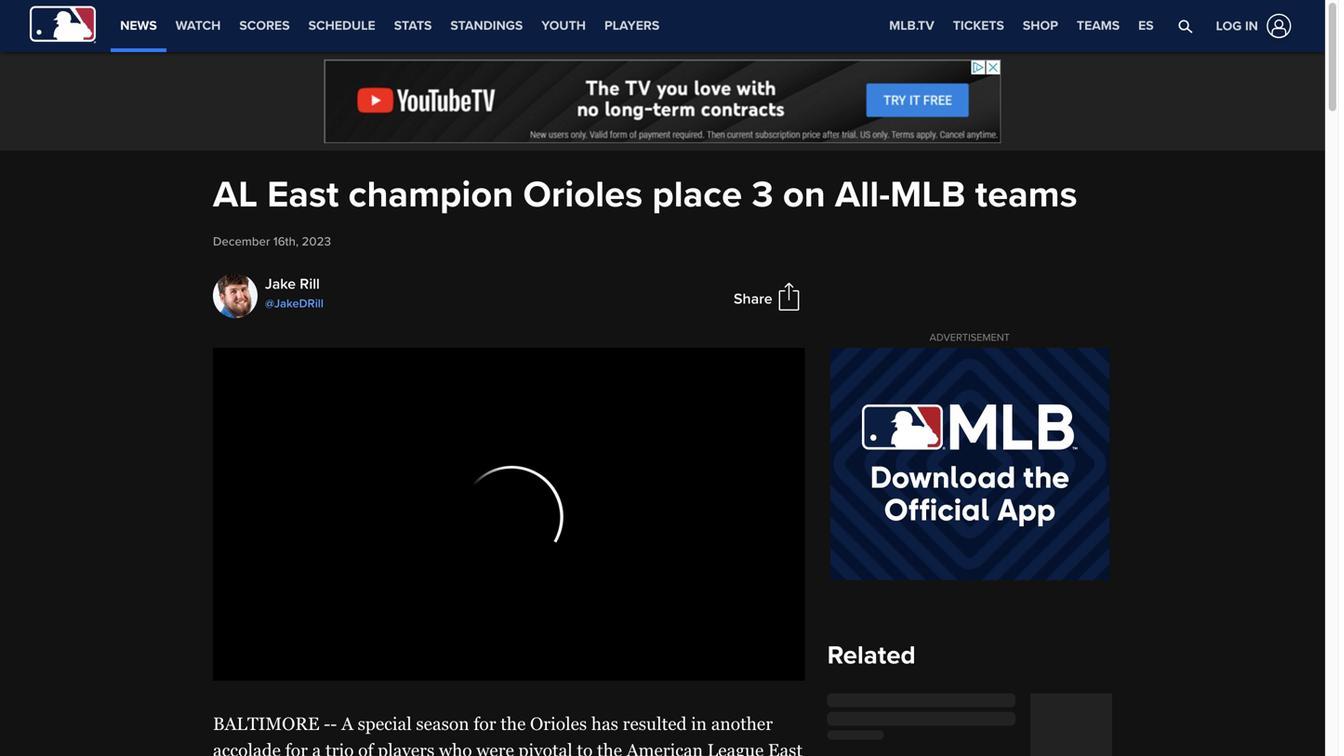 Task type: vqa. For each thing, say whether or not it's contained in the screenshot.
third '1.' from the top of the page
no



Task type: locate. For each thing, give the bounding box(es) containing it.
champion
[[349, 173, 514, 218]]

share
[[734, 290, 773, 308]]

standings
[[451, 18, 523, 33]]

jake
[[265, 275, 296, 293]]

search image
[[1179, 19, 1194, 33]]

place
[[653, 173, 743, 218]]

tickets
[[954, 18, 1005, 33]]

east
[[267, 173, 339, 218]]

the up were
[[501, 714, 526, 734]]

1 vertical spatial in
[[691, 714, 707, 734]]

0 vertical spatial for
[[474, 714, 497, 734]]

1 vertical spatial orioles
[[530, 714, 587, 734]]

jakedrill
[[275, 296, 324, 311]]

tertiary navigation element
[[880, 0, 1164, 52]]

players
[[605, 18, 660, 33]]

for left a
[[285, 741, 308, 756]]

scores link
[[230, 0, 299, 52]]

log
[[1217, 18, 1243, 34]]

teams link
[[1068, 0, 1130, 52]]

of
[[358, 741, 374, 756]]

0 horizontal spatial for
[[285, 741, 308, 756]]

stats
[[394, 18, 432, 33]]

0 horizontal spatial in
[[691, 714, 707, 734]]

1 horizontal spatial in
[[1246, 18, 1259, 34]]

youth link
[[532, 0, 595, 52]]

all-
[[835, 173, 891, 218]]

volume slider
[[365, 653, 454, 662]]

1 horizontal spatial the
[[597, 741, 623, 756]]

orioles
[[523, 173, 643, 218], [530, 714, 587, 734]]

1 horizontal spatial for
[[474, 714, 497, 734]]

for up were
[[474, 714, 497, 734]]

watch link
[[166, 0, 230, 52]]

players
[[378, 741, 435, 756]]

were
[[477, 741, 514, 756]]

al
[[213, 173, 258, 218]]

the
[[501, 714, 526, 734], [597, 741, 623, 756]]

league
[[708, 741, 764, 756]]

-
[[324, 714, 331, 734], [331, 714, 337, 734]]

top navigation element
[[0, 0, 1326, 52]]

stats link
[[385, 0, 441, 52]]

on
[[783, 173, 826, 218]]

who
[[439, 741, 472, 756]]

share button
[[734, 290, 773, 308]]

in
[[1246, 18, 1259, 34], [691, 714, 707, 734]]

news link
[[111, 0, 166, 48]]

standings link
[[441, 0, 532, 52]]

seek slider slider
[[222, 627, 796, 637]]

for
[[474, 714, 497, 734], [285, 741, 308, 756]]

shop link
[[1014, 0, 1068, 52]]

1 vertical spatial advertisement region
[[831, 348, 1110, 580]]

december 16th, 2023
[[213, 234, 331, 249]]

accolade
[[213, 741, 281, 756]]

share image
[[776, 283, 804, 311]]

mlb media player group
[[213, 348, 805, 681]]

schedule link
[[299, 0, 385, 52]]

0 horizontal spatial the
[[501, 714, 526, 734]]

the right to at bottom left
[[597, 741, 623, 756]]

jake rill @ jakedrill
[[265, 275, 324, 311]]

3
[[752, 173, 774, 218]]

0 vertical spatial in
[[1246, 18, 1259, 34]]

0 vertical spatial orioles
[[523, 173, 643, 218]]

has
[[592, 714, 619, 734]]

a
[[312, 741, 321, 756]]

in up american
[[691, 714, 707, 734]]

a
[[342, 714, 354, 734]]

al east champion orioles place 3 on all-mlb teams
[[213, 173, 1078, 218]]

log in button
[[1206, 10, 1296, 42]]

tickets link
[[944, 0, 1014, 52]]

advertisement region
[[324, 60, 1002, 143], [831, 348, 1110, 580]]

0 vertical spatial the
[[501, 714, 526, 734]]

youth
[[542, 18, 586, 33]]

watch
[[176, 18, 221, 33]]

in right "log"
[[1246, 18, 1259, 34]]



Task type: describe. For each thing, give the bounding box(es) containing it.
1 vertical spatial for
[[285, 741, 308, 756]]

scores
[[239, 18, 290, 33]]

resulted
[[623, 714, 687, 734]]

pivotal
[[519, 741, 573, 756]]

secondary navigation element
[[111, 0, 669, 52]]

teams
[[1077, 18, 1120, 33]]

players link
[[595, 0, 669, 52]]

log in
[[1217, 18, 1259, 34]]

1 - from the left
[[324, 714, 331, 734]]

es link
[[1130, 0, 1164, 52]]

rill
[[300, 275, 320, 293]]

december
[[213, 234, 270, 249]]

to
[[577, 741, 593, 756]]

mlb.tv link
[[880, 0, 944, 52]]

trio
[[326, 741, 354, 756]]

0 vertical spatial advertisement region
[[324, 60, 1002, 143]]

special
[[358, 714, 412, 734]]

es
[[1139, 18, 1154, 33]]

jake rill image
[[213, 273, 258, 318]]

teams
[[976, 173, 1078, 218]]

orioles inside baltimore -- a special season for the orioles has resulted in another accolade for a trio of players who were pivotal to the american league eas
[[530, 714, 587, 734]]

in inside log in 'dropdown button'
[[1246, 18, 1259, 34]]

@
[[265, 296, 275, 311]]

season
[[416, 714, 469, 734]]

another
[[712, 714, 773, 734]]

news
[[120, 18, 157, 33]]

16th,
[[273, 234, 299, 249]]

schedule
[[309, 18, 376, 33]]

american
[[627, 741, 703, 756]]

shop
[[1023, 18, 1059, 33]]

in inside baltimore -- a special season for the orioles has resulted in another accolade for a trio of players who were pivotal to the american league eas
[[691, 714, 707, 734]]

1 vertical spatial the
[[597, 741, 623, 756]]

baltimore -- a special season for the orioles has resulted in another accolade for a trio of players who were pivotal to the american league eas
[[213, 714, 803, 756]]

2023
[[302, 234, 331, 249]]

related
[[828, 640, 916, 671]]

mlb.tv
[[890, 18, 935, 33]]

2 - from the left
[[331, 714, 337, 734]]

;
[[213, 351, 219, 371]]

mlb
[[891, 173, 966, 218]]

baltimore
[[213, 714, 320, 734]]



